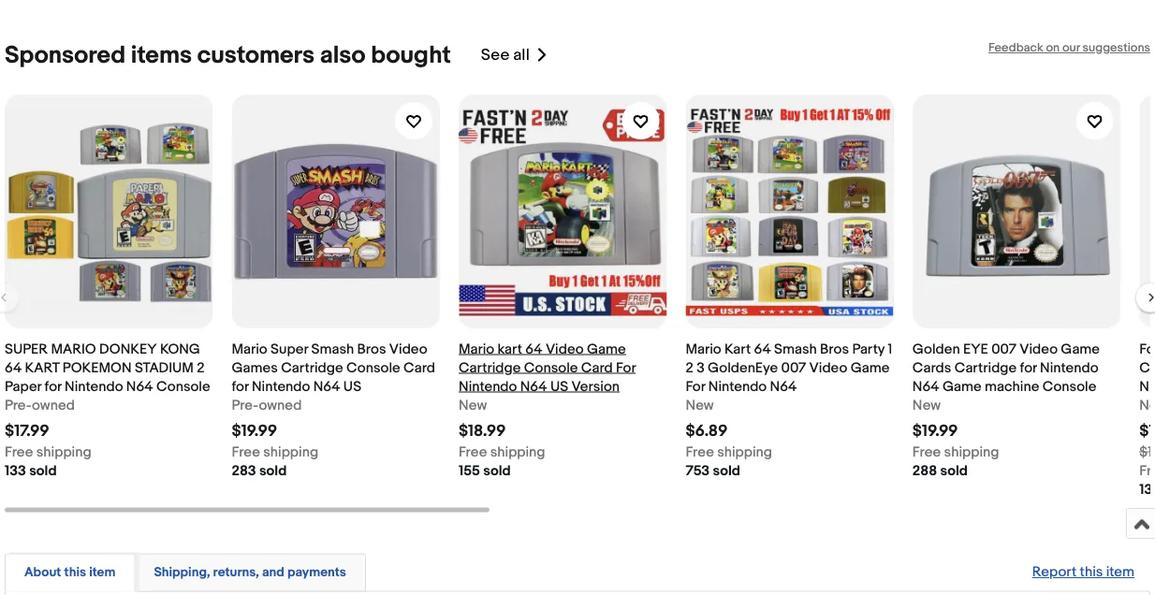 Task type: vqa. For each thing, say whether or not it's contained in the screenshot.
4th N64
yes



Task type: locate. For each thing, give the bounding box(es) containing it.
1 free shipping text field from the left
[[5, 443, 91, 461]]

cartridge inside the mario kart 64 video game cartridge console card for nintendo n64 us version new $18.99 free shipping 155 sold
[[459, 359, 521, 376]]

sold inside super mario donkey kong 64 kart pokemon stadium 2 paper for nintendo n64 console pre-owned $17.99 free shipping 133 sold
[[29, 462, 57, 479]]

this right about
[[64, 565, 86, 581]]

free shipping text field for pre-
[[5, 443, 91, 461]]

this inside button
[[64, 565, 86, 581]]

2 us from the left
[[551, 378, 569, 395]]

007
[[992, 341, 1017, 357], [782, 359, 807, 376]]

1 horizontal spatial card
[[581, 359, 613, 376]]

1 bros from the left
[[357, 341, 386, 357]]

0 horizontal spatial for
[[45, 378, 61, 395]]

2 owned from the left
[[259, 397, 302, 414]]

free shipping text field for $18.99
[[459, 443, 546, 461]]

0 vertical spatial 007
[[992, 341, 1017, 357]]

0 horizontal spatial us
[[344, 378, 362, 395]]

0 horizontal spatial 64
[[5, 359, 22, 376]]

0 horizontal spatial $19.99
[[232, 422, 277, 441]]

133
[[5, 462, 26, 479]]

1 horizontal spatial 2
[[686, 359, 694, 376]]

4 shipping from the left
[[718, 444, 773, 460]]

2 new text field from the left
[[913, 396, 941, 415]]

cartridge down kart
[[459, 359, 521, 376]]

new text field for nintendo
[[686, 396, 714, 415]]

smash
[[311, 341, 354, 357], [775, 341, 817, 357]]

0 horizontal spatial 2
[[197, 359, 205, 376]]

3 sold from the left
[[484, 462, 511, 479]]

pre- up $19.99 text box
[[232, 397, 259, 414]]

3 free from the left
[[459, 444, 487, 460]]

n64
[[126, 378, 153, 395], [314, 378, 340, 395], [521, 378, 548, 395], [770, 378, 797, 395], [913, 378, 940, 395]]

4 free from the left
[[686, 444, 714, 460]]

0 horizontal spatial new
[[459, 397, 487, 414]]

1 horizontal spatial smash
[[775, 341, 817, 357]]

Fre text field
[[1140, 461, 1156, 480]]

owned
[[32, 397, 75, 414], [259, 397, 302, 414]]

2 vertical spatial for
[[686, 378, 706, 395]]

shipping up 753 sold text box
[[718, 444, 773, 460]]

0 horizontal spatial mario
[[232, 341, 268, 357]]

stadium
[[135, 359, 194, 376]]

3 cartridge from the left
[[955, 359, 1017, 376]]

mario super smash bros video games cartridge console card for nintendo n64 us pre-owned $19.99 free shipping 283 sold
[[232, 341, 436, 479]]

for ne $16 $18 fre 130
[[1140, 341, 1156, 498]]

$19.99 text field
[[232, 422, 277, 441]]

game
[[587, 341, 626, 357], [1062, 341, 1101, 357], [851, 359, 890, 376], [943, 378, 982, 395]]

2 n64 from the left
[[314, 378, 340, 395]]

sponsored
[[5, 41, 126, 70]]

1 vertical spatial for
[[616, 359, 636, 376]]

for
[[1021, 359, 1037, 376], [45, 378, 61, 395], [232, 378, 249, 395]]

2
[[197, 359, 205, 376], [686, 359, 694, 376]]

mario
[[232, 341, 268, 357], [459, 341, 495, 357], [686, 341, 722, 357]]

1 2 from the left
[[197, 359, 205, 376]]

1 horizontal spatial for
[[232, 378, 249, 395]]

video inside the mario kart 64 video game cartridge console card for nintendo n64 us version new $18.99 free shipping 155 sold
[[546, 341, 584, 357]]

1 horizontal spatial mario
[[459, 341, 495, 357]]

items
[[131, 41, 192, 70]]

2 sold from the left
[[259, 462, 287, 479]]

new inside the golden eye 007 video game cards cartridge for nintendo n64 game machine console new $19.99 free shipping 288 sold
[[913, 397, 941, 414]]

0 horizontal spatial bros
[[357, 341, 386, 357]]

1 horizontal spatial new
[[686, 397, 714, 414]]

new text field for $19.99
[[913, 396, 941, 415]]

mario up 3
[[686, 341, 722, 357]]

kart
[[498, 341, 523, 357]]

1 horizontal spatial 007
[[992, 341, 1017, 357]]

customers
[[197, 41, 315, 70]]

free inside mario super smash bros video games cartridge console card for nintendo n64 us pre-owned $19.99 free shipping 283 sold
[[232, 444, 260, 460]]

1 owned from the left
[[32, 397, 75, 414]]

Free shipping text field
[[5, 443, 91, 461], [232, 443, 319, 461], [459, 443, 546, 461], [913, 443, 1000, 461]]

mario inside the mario kart 64 video game cartridge console card for nintendo n64 us version new $18.99 free shipping 155 sold
[[459, 341, 495, 357]]

cartridge down super
[[281, 359, 343, 376]]

3 n64 from the left
[[521, 378, 548, 395]]

0 horizontal spatial pre-owned text field
[[5, 396, 75, 415]]

2 cartridge from the left
[[459, 359, 521, 376]]

free shipping text field down $17.99 text box
[[5, 443, 91, 461]]

2 bros from the left
[[821, 341, 850, 357]]

288
[[913, 462, 938, 479]]

shipping
[[36, 444, 91, 460], [263, 444, 319, 460], [491, 444, 546, 460], [718, 444, 773, 460], [945, 444, 1000, 460]]

sold right 133 in the bottom of the page
[[29, 462, 57, 479]]

0 horizontal spatial this
[[64, 565, 86, 581]]

1 pre- from the left
[[5, 397, 32, 414]]

$18
[[1140, 444, 1156, 460]]

this
[[1081, 564, 1104, 581], [64, 565, 86, 581]]

$19.99 up 288 sold "text field"
[[913, 422, 959, 441]]

new up $18.99 text field
[[459, 397, 487, 414]]

1 vertical spatial 007
[[782, 359, 807, 376]]

new text field up $19.99 text field
[[913, 396, 941, 415]]

feedback on our suggestions link
[[989, 41, 1151, 55]]

1 smash from the left
[[311, 341, 354, 357]]

$6.89
[[686, 422, 728, 441]]

4 n64 from the left
[[770, 378, 797, 395]]

2 horizontal spatial 64
[[754, 341, 772, 357]]

item right report
[[1107, 564, 1135, 581]]

1 horizontal spatial owned
[[259, 397, 302, 414]]

64
[[526, 341, 543, 357], [754, 341, 772, 357], [5, 359, 22, 376]]

golden
[[913, 341, 961, 357]]

video inside mario kart 64 smash bros party 1 2 3 goldeneye 007 video game for nintendo n64 new $6.89 free shipping 753 sold
[[810, 359, 848, 376]]

pokemon
[[62, 359, 132, 376]]

mario inside mario kart 64 smash bros party 1 2 3 goldeneye 007 video game for nintendo n64 new $6.89 free shipping 753 sold
[[686, 341, 722, 357]]

card inside mario super smash bros video games cartridge console card for nintendo n64 us pre-owned $19.99 free shipping 283 sold
[[404, 359, 436, 376]]

game inside the mario kart 64 video game cartridge console card for nintendo n64 us version new $18.99 free shipping 155 sold
[[587, 341, 626, 357]]

288 sold text field
[[913, 461, 968, 480]]

free up 753
[[686, 444, 714, 460]]

kart
[[725, 341, 751, 357]]

nintendo down the pokemon
[[65, 378, 123, 395]]

shipping up 288 sold "text field"
[[945, 444, 1000, 460]]

about this item button
[[24, 564, 116, 582]]

155 sold text field
[[459, 461, 511, 480]]

free
[[5, 444, 33, 460], [232, 444, 260, 460], [459, 444, 487, 460], [686, 444, 714, 460], [913, 444, 942, 460]]

pre- down paper
[[5, 397, 32, 414]]

for inside the golden eye 007 video game cards cartridge for nintendo n64 game machine console new $19.99 free shipping 288 sold
[[1021, 359, 1037, 376]]

1
[[888, 341, 893, 357]]

nintendo down "goldeneye"
[[709, 378, 767, 395]]

2 pre-owned text field from the left
[[232, 396, 302, 415]]

smash inside mario kart 64 smash bros party 1 2 3 goldeneye 007 video game for nintendo n64 new $6.89 free shipping 753 sold
[[775, 341, 817, 357]]

2 inside mario kart 64 smash bros party 1 2 3 goldeneye 007 video game for nintendo n64 new $6.89 free shipping 753 sold
[[686, 359, 694, 376]]

$18.99 text field
[[459, 422, 506, 441]]

shipping, returns, and payments button
[[154, 564, 346, 582]]

nintendo down the games
[[252, 378, 310, 395]]

item inside "link"
[[1107, 564, 1135, 581]]

2 mario from the left
[[459, 341, 495, 357]]

0 horizontal spatial pre-
[[5, 397, 32, 414]]

report
[[1033, 564, 1077, 581]]

2 new from the left
[[686, 397, 714, 414]]

n64 inside mario super smash bros video games cartridge console card for nintendo n64 us pre-owned $19.99 free shipping 283 sold
[[314, 378, 340, 395]]

cards
[[913, 359, 952, 376]]

$19.99 text field
[[913, 422, 959, 441]]

paper
[[5, 378, 41, 395]]

2 shipping from the left
[[263, 444, 319, 460]]

2 free from the left
[[232, 444, 260, 460]]

card
[[404, 359, 436, 376], [581, 359, 613, 376]]

007 right "goldeneye"
[[782, 359, 807, 376]]

video
[[390, 341, 428, 357], [546, 341, 584, 357], [1020, 341, 1058, 357], [810, 359, 848, 376]]

1 sold from the left
[[29, 462, 57, 479]]

sold inside mario super smash bros video games cartridge console card for nintendo n64 us pre-owned $19.99 free shipping 283 sold
[[259, 462, 287, 479]]

$18.99
[[459, 422, 506, 441]]

new inside the mario kart 64 video game cartridge console card for nintendo n64 us version new $18.99 free shipping 155 sold
[[459, 397, 487, 414]]

tab list containing about this item
[[5, 550, 1151, 592]]

previous price $18.88 10% off text field
[[1140, 443, 1156, 461]]

5 free from the left
[[913, 444, 942, 460]]

free shipping text field down $18.99 at the bottom left of page
[[459, 443, 546, 461]]

sold inside the golden eye 007 video game cards cartridge for nintendo n64 game machine console new $19.99 free shipping 288 sold
[[941, 462, 968, 479]]

0 horizontal spatial cartridge
[[281, 359, 343, 376]]

this inside "link"
[[1081, 564, 1104, 581]]

1 horizontal spatial pre-owned text field
[[232, 396, 302, 415]]

smash inside mario super smash bros video games cartridge console card for nintendo n64 us pre-owned $19.99 free shipping 283 sold
[[311, 341, 354, 357]]

2 horizontal spatial cartridge
[[955, 359, 1017, 376]]

1 horizontal spatial new text field
[[913, 396, 941, 415]]

sold right 155
[[484, 462, 511, 479]]

for down 'kart'
[[45, 378, 61, 395]]

1 new from the left
[[459, 397, 487, 414]]

bros right super
[[357, 341, 386, 357]]

new text field up $6.89 text box
[[686, 396, 714, 415]]

5 sold from the left
[[941, 462, 968, 479]]

item for report this item
[[1107, 564, 1135, 581]]

2 horizontal spatial for
[[1021, 359, 1037, 376]]

4 sold from the left
[[713, 462, 741, 479]]

283 sold text field
[[232, 461, 287, 480]]

shipping up 133 sold text box
[[36, 444, 91, 460]]

nintendo
[[1041, 359, 1099, 376], [65, 378, 123, 395], [252, 378, 310, 395], [459, 378, 517, 395], [709, 378, 767, 395]]

Ne text field
[[1140, 396, 1156, 415]]

2 horizontal spatial for
[[1140, 341, 1156, 357]]

goldeneye
[[708, 359, 779, 376]]

1 n64 from the left
[[126, 378, 153, 395]]

mario kart 64 smash bros party 1 2 3 goldeneye 007 video game for nintendo n64 new $6.89 free shipping 753 sold
[[686, 341, 893, 479]]

free up 155
[[459, 444, 487, 460]]

machine
[[985, 378, 1040, 395]]

3 free shipping text field from the left
[[459, 443, 546, 461]]

Pre-owned text field
[[5, 396, 75, 415], [232, 396, 302, 415]]

2 pre- from the left
[[232, 397, 259, 414]]

this right report
[[1081, 564, 1104, 581]]

feedback on our suggestions
[[989, 41, 1151, 55]]

shipping up 283 sold text field
[[263, 444, 319, 460]]

nintendo up new text box
[[459, 378, 517, 395]]

tab list
[[5, 550, 1151, 592]]

see all
[[481, 46, 530, 65]]

2 smash from the left
[[775, 341, 817, 357]]

1 new text field from the left
[[686, 396, 714, 415]]

item
[[1107, 564, 1135, 581], [89, 565, 116, 581]]

golden eye 007 video game cards cartridge for nintendo n64 game machine console new $19.99 free shipping 288 sold
[[913, 341, 1101, 479]]

1 us from the left
[[344, 378, 362, 395]]

payments
[[287, 565, 346, 581]]

for up ne
[[1140, 341, 1156, 357]]

64 inside the mario kart 64 video game cartridge console card for nintendo n64 us version new $18.99 free shipping 155 sold
[[526, 341, 543, 357]]

feedback
[[989, 41, 1044, 55]]

New text field
[[459, 396, 487, 415]]

4 free shipping text field from the left
[[913, 443, 1000, 461]]

mario up the games
[[232, 341, 268, 357]]

pre-owned text field down paper
[[5, 396, 75, 415]]

2 free shipping text field from the left
[[232, 443, 319, 461]]

pre-owned text field for owned
[[5, 396, 75, 415]]

sold inside the mario kart 64 video game cartridge console card for nintendo n64 us version new $18.99 free shipping 155 sold
[[484, 462, 511, 479]]

donkey
[[99, 341, 157, 357]]

0 horizontal spatial 007
[[782, 359, 807, 376]]

free up 133 in the bottom of the page
[[5, 444, 33, 460]]

1 $19.99 from the left
[[232, 422, 277, 441]]

mario left kart
[[459, 341, 495, 357]]

version
[[572, 378, 620, 395]]

1 horizontal spatial $19.99
[[913, 422, 959, 441]]

item right about
[[89, 565, 116, 581]]

0 horizontal spatial owned
[[32, 397, 75, 414]]

new up $19.99 text field
[[913, 397, 941, 414]]

sold
[[29, 462, 57, 479], [259, 462, 287, 479], [484, 462, 511, 479], [713, 462, 741, 479], [941, 462, 968, 479]]

super
[[5, 341, 48, 357]]

1 horizontal spatial item
[[1107, 564, 1135, 581]]

owned up $19.99 text box
[[259, 397, 302, 414]]

5 n64 from the left
[[913, 378, 940, 395]]

nintendo inside the golden eye 007 video game cards cartridge for nintendo n64 game machine console new $19.99 free shipping 288 sold
[[1041, 359, 1099, 376]]

free shipping text field down $19.99 text box
[[232, 443, 319, 461]]

2 horizontal spatial new
[[913, 397, 941, 414]]

mario inside mario super smash bros video games cartridge console card for nintendo n64 us pre-owned $19.99 free shipping 283 sold
[[232, 341, 268, 357]]

shipping up 155 sold text box
[[491, 444, 546, 460]]

See all text field
[[481, 46, 530, 65]]

report this item link
[[1023, 555, 1145, 591]]

007 inside mario kart 64 smash bros party 1 2 3 goldeneye 007 video game for nintendo n64 new $6.89 free shipping 753 sold
[[782, 359, 807, 376]]

smash up "goldeneye"
[[775, 341, 817, 357]]

64 for nintendo
[[754, 341, 772, 357]]

owned down paper
[[32, 397, 75, 414]]

0 horizontal spatial new text field
[[686, 396, 714, 415]]

free shipping text field down $19.99 text field
[[913, 443, 1000, 461]]

bros left party
[[821, 341, 850, 357]]

cartridge inside the golden eye 007 video game cards cartridge for nintendo n64 game machine console new $19.99 free shipping 288 sold
[[955, 359, 1017, 376]]

0 horizontal spatial card
[[404, 359, 436, 376]]

1 horizontal spatial bros
[[821, 341, 850, 357]]

for down the games
[[232, 378, 249, 395]]

1 horizontal spatial pre-
[[232, 397, 259, 414]]

2 2 from the left
[[686, 359, 694, 376]]

1 horizontal spatial this
[[1081, 564, 1104, 581]]

$17.99
[[5, 422, 49, 441]]

free up 288
[[913, 444, 942, 460]]

sold right 283
[[259, 462, 287, 479]]

1 horizontal spatial cartridge
[[459, 359, 521, 376]]

free inside super mario donkey kong 64 kart pokemon stadium 2 paper for nintendo n64 console pre-owned $17.99 free shipping 133 sold
[[5, 444, 33, 460]]

new up $6.89 text box
[[686, 397, 714, 414]]

party
[[853, 341, 885, 357]]

nintendo left the for ne $16 $18 fre 130
[[1041, 359, 1099, 376]]

133 sold text field
[[5, 461, 57, 480]]

1 card from the left
[[404, 359, 436, 376]]

2 card from the left
[[581, 359, 613, 376]]

2 left 3
[[686, 359, 694, 376]]

item inside button
[[89, 565, 116, 581]]

0 horizontal spatial item
[[89, 565, 116, 581]]

pre-owned text field up $19.99 text box
[[232, 396, 302, 415]]

bros inside mario super smash bros video games cartridge console card for nintendo n64 us pre-owned $19.99 free shipping 283 sold
[[357, 341, 386, 357]]

$16
[[1140, 422, 1156, 441]]

$19.99
[[232, 422, 277, 441], [913, 422, 959, 441]]

1 pre-owned text field from the left
[[5, 396, 75, 415]]

sold right 288
[[941, 462, 968, 479]]

for inside super mario donkey kong 64 kart pokemon stadium 2 paper for nintendo n64 console pre-owned $17.99 free shipping 133 sold
[[45, 378, 61, 395]]

shipping, returns, and payments
[[154, 565, 346, 581]]

2 $19.99 from the left
[[913, 422, 959, 441]]

1 horizontal spatial for
[[686, 378, 706, 395]]

pre-
[[5, 397, 32, 414], [232, 397, 259, 414]]

us inside the mario kart 64 video game cartridge console card for nintendo n64 us version new $18.99 free shipping 155 sold
[[551, 378, 569, 395]]

sold down free shipping text box
[[713, 462, 741, 479]]

3 mario from the left
[[686, 341, 722, 357]]

283
[[232, 462, 256, 479]]

about
[[24, 565, 61, 581]]

us
[[344, 378, 362, 395], [551, 378, 569, 395]]

2 down kong
[[197, 359, 205, 376]]

for up machine
[[1021, 359, 1037, 376]]

games
[[232, 359, 278, 376]]

1 horizontal spatial us
[[551, 378, 569, 395]]

3 new from the left
[[913, 397, 941, 414]]

new for $18.99
[[459, 397, 487, 414]]

64 inside mario kart 64 smash bros party 1 2 3 goldeneye 007 video game for nintendo n64 new $6.89 free shipping 753 sold
[[754, 341, 772, 357]]

$19.99 up 283 sold text field
[[232, 422, 277, 441]]

1 free from the left
[[5, 444, 33, 460]]

for down 3
[[686, 378, 706, 395]]

bros
[[357, 341, 386, 357], [821, 341, 850, 357]]

3 shipping from the left
[[491, 444, 546, 460]]

console
[[347, 359, 401, 376], [524, 359, 578, 376], [156, 378, 210, 395], [1043, 378, 1097, 395]]

owned inside super mario donkey kong 64 kart pokemon stadium 2 paper for nintendo n64 console pre-owned $17.99 free shipping 133 sold
[[32, 397, 75, 414]]

mario
[[51, 341, 96, 357]]

007 right eye
[[992, 341, 1017, 357]]

0 vertical spatial for
[[1140, 341, 1156, 357]]

video inside mario super smash bros video games cartridge console card for nintendo n64 us pre-owned $19.99 free shipping 283 sold
[[390, 341, 428, 357]]

2 horizontal spatial mario
[[686, 341, 722, 357]]

mario for $18.99
[[459, 341, 495, 357]]

1 mario from the left
[[232, 341, 268, 357]]

new
[[459, 397, 487, 414], [686, 397, 714, 414], [913, 397, 941, 414]]

and
[[262, 565, 285, 581]]

for up 'version'
[[616, 359, 636, 376]]

free up 283
[[232, 444, 260, 460]]

0 horizontal spatial for
[[616, 359, 636, 376]]

smash right super
[[311, 341, 354, 357]]

New text field
[[686, 396, 714, 415], [913, 396, 941, 415]]

5 shipping from the left
[[945, 444, 1000, 460]]

1 horizontal spatial 64
[[526, 341, 543, 357]]

cartridge inside mario super smash bros video games cartridge console card for nintendo n64 us pre-owned $19.99 free shipping 283 sold
[[281, 359, 343, 376]]

for
[[1140, 341, 1156, 357], [616, 359, 636, 376], [686, 378, 706, 395]]

$16 text field
[[1140, 422, 1156, 441]]

cartridge down eye
[[955, 359, 1017, 376]]

0 horizontal spatial smash
[[311, 341, 354, 357]]

1 cartridge from the left
[[281, 359, 343, 376]]

cartridge
[[281, 359, 343, 376], [459, 359, 521, 376], [955, 359, 1017, 376]]

1 shipping from the left
[[36, 444, 91, 460]]



Task type: describe. For each thing, give the bounding box(es) containing it.
for inside the mario kart 64 video game cartridge console card for nintendo n64 us version new $18.99 free shipping 155 sold
[[616, 359, 636, 376]]

cartridge for owned
[[281, 359, 343, 376]]

super mario donkey kong 64 kart pokemon stadium 2 paper for nintendo n64 console pre-owned $17.99 free shipping 133 sold
[[5, 341, 210, 479]]

kong
[[160, 341, 200, 357]]

sold inside mario kart 64 smash bros party 1 2 3 goldeneye 007 video game for nintendo n64 new $6.89 free shipping 753 sold
[[713, 462, 741, 479]]

item for about this item
[[89, 565, 116, 581]]

video inside the golden eye 007 video game cards cartridge for nintendo n64 game machine console new $19.99 free shipping 288 sold
[[1020, 341, 1058, 357]]

cartridge for $19.99
[[955, 359, 1017, 376]]

console inside the golden eye 007 video game cards cartridge for nintendo n64 game machine console new $19.99 free shipping 288 sold
[[1043, 378, 1097, 395]]

game inside mario kart 64 smash bros party 1 2 3 goldeneye 007 video game for nintendo n64 new $6.89 free shipping 753 sold
[[851, 359, 890, 376]]

on
[[1047, 41, 1060, 55]]

returns,
[[213, 565, 259, 581]]

free shipping text field for $19.99
[[913, 443, 1000, 461]]

pre- inside super mario donkey kong 64 kart pokemon stadium 2 paper for nintendo n64 console pre-owned $17.99 free shipping 133 sold
[[5, 397, 32, 414]]

nintendo inside mario kart 64 smash bros party 1 2 3 goldeneye 007 video game for nintendo n64 new $6.89 free shipping 753 sold
[[709, 378, 767, 395]]

sponsored items customers also bought
[[5, 41, 451, 70]]

753 sold text field
[[686, 461, 741, 480]]

this for report
[[1081, 564, 1104, 581]]

007 inside the golden eye 007 video game cards cartridge for nintendo n64 game machine console new $19.99 free shipping 288 sold
[[992, 341, 1017, 357]]

ne
[[1140, 397, 1156, 414]]

130 text field
[[1140, 480, 1156, 499]]

console inside the mario kart 64 video game cartridge console card for nintendo n64 us version new $18.99 free shipping 155 sold
[[524, 359, 578, 376]]

n64 inside the mario kart 64 video game cartridge console card for nintendo n64 us version new $18.99 free shipping 155 sold
[[521, 378, 548, 395]]

shipping inside mario kart 64 smash bros party 1 2 3 goldeneye 007 video game for nintendo n64 new $6.89 free shipping 753 sold
[[718, 444, 773, 460]]

super
[[271, 341, 308, 357]]

for inside mario super smash bros video games cartridge console card for nintendo n64 us pre-owned $19.99 free shipping 283 sold
[[232, 378, 249, 395]]

see
[[481, 46, 510, 65]]

free inside the mario kart 64 video game cartridge console card for nintendo n64 us version new $18.99 free shipping 155 sold
[[459, 444, 487, 460]]

shipping inside super mario donkey kong 64 kart pokemon stadium 2 paper for nintendo n64 console pre-owned $17.99 free shipping 133 sold
[[36, 444, 91, 460]]

$6.89 text field
[[686, 422, 728, 441]]

n64 inside super mario donkey kong 64 kart pokemon stadium 2 paper for nintendo n64 console pre-owned $17.99 free shipping 133 sold
[[126, 378, 153, 395]]

console inside mario super smash bros video games cartridge console card for nintendo n64 us pre-owned $19.99 free shipping 283 sold
[[347, 359, 401, 376]]

n64 inside the golden eye 007 video game cards cartridge for nintendo n64 game machine console new $19.99 free shipping 288 sold
[[913, 378, 940, 395]]

see all link
[[481, 41, 549, 70]]

new inside mario kart 64 smash bros party 1 2 3 goldeneye 007 video game for nintendo n64 new $6.89 free shipping 753 sold
[[686, 397, 714, 414]]

mario for nintendo
[[686, 341, 722, 357]]

pre-owned text field for $19.99
[[232, 396, 302, 415]]

130
[[1140, 481, 1156, 498]]

shipping inside the mario kart 64 video game cartridge console card for nintendo n64 us version new $18.99 free shipping 155 sold
[[491, 444, 546, 460]]

free shipping text field for owned
[[232, 443, 319, 461]]

this for about
[[64, 565, 86, 581]]

nintendo inside super mario donkey kong 64 kart pokemon stadium 2 paper for nintendo n64 console pre-owned $17.99 free shipping 133 sold
[[65, 378, 123, 395]]

also
[[320, 41, 366, 70]]

n64 inside mario kart 64 smash bros party 1 2 3 goldeneye 007 video game for nintendo n64 new $6.89 free shipping 753 sold
[[770, 378, 797, 395]]

3
[[697, 359, 705, 376]]

free inside the golden eye 007 video game cards cartridge for nintendo n64 game machine console new $19.99 free shipping 288 sold
[[913, 444, 942, 460]]

64 for $18.99
[[526, 341, 543, 357]]

eye
[[964, 341, 989, 357]]

155
[[459, 462, 480, 479]]

suggestions
[[1083, 41, 1151, 55]]

nintendo inside the mario kart 64 video game cartridge console card for nintendo n64 us version new $18.99 free shipping 155 sold
[[459, 378, 517, 395]]

all
[[514, 46, 530, 65]]

kart
[[25, 359, 59, 376]]

bros inside mario kart 64 smash bros party 1 2 3 goldeneye 007 video game for nintendo n64 new $6.89 free shipping 753 sold
[[821, 341, 850, 357]]

for inside mario kart 64 smash bros party 1 2 3 goldeneye 007 video game for nintendo n64 new $6.89 free shipping 753 sold
[[686, 378, 706, 395]]

our
[[1063, 41, 1081, 55]]

shipping inside the golden eye 007 video game cards cartridge for nintendo n64 game machine console new $19.99 free shipping 288 sold
[[945, 444, 1000, 460]]

report this item
[[1033, 564, 1135, 581]]

shipping,
[[154, 565, 210, 581]]

owned inside mario super smash bros video games cartridge console card for nintendo n64 us pre-owned $19.99 free shipping 283 sold
[[259, 397, 302, 414]]

Free shipping text field
[[686, 443, 773, 461]]

$17.99 text field
[[5, 422, 49, 441]]

card inside the mario kart 64 video game cartridge console card for nintendo n64 us version new $18.99 free shipping 155 sold
[[581, 359, 613, 376]]

free inside mario kart 64 smash bros party 1 2 3 goldeneye 007 video game for nintendo n64 new $6.89 free shipping 753 sold
[[686, 444, 714, 460]]

64 inside super mario donkey kong 64 kart pokemon stadium 2 paper for nintendo n64 console pre-owned $17.99 free shipping 133 sold
[[5, 359, 22, 376]]

about this item
[[24, 565, 116, 581]]

us inside mario super smash bros video games cartridge console card for nintendo n64 us pre-owned $19.99 free shipping 283 sold
[[344, 378, 362, 395]]

new for $19.99
[[913, 397, 941, 414]]

pre- inside mario super smash bros video games cartridge console card for nintendo n64 us pre-owned $19.99 free shipping 283 sold
[[232, 397, 259, 414]]

fre
[[1140, 462, 1156, 479]]

mario kart 64 video game cartridge console card for nintendo n64 us version new $18.99 free shipping 155 sold
[[459, 341, 636, 479]]

nintendo inside mario super smash bros video games cartridge console card for nintendo n64 us pre-owned $19.99 free shipping 283 sold
[[252, 378, 310, 395]]

shipping inside mario super smash bros video games cartridge console card for nintendo n64 us pre-owned $19.99 free shipping 283 sold
[[263, 444, 319, 460]]

mario for owned
[[232, 341, 268, 357]]

753
[[686, 462, 710, 479]]

console inside super mario donkey kong 64 kart pokemon stadium 2 paper for nintendo n64 console pre-owned $17.99 free shipping 133 sold
[[156, 378, 210, 395]]

bought
[[371, 41, 451, 70]]

2 inside super mario donkey kong 64 kart pokemon stadium 2 paper for nintendo n64 console pre-owned $17.99 free shipping 133 sold
[[197, 359, 205, 376]]

$19.99 inside the golden eye 007 video game cards cartridge for nintendo n64 game machine console new $19.99 free shipping 288 sold
[[913, 422, 959, 441]]

$19.99 inside mario super smash bros video games cartridge console card for nintendo n64 us pre-owned $19.99 free shipping 283 sold
[[232, 422, 277, 441]]



